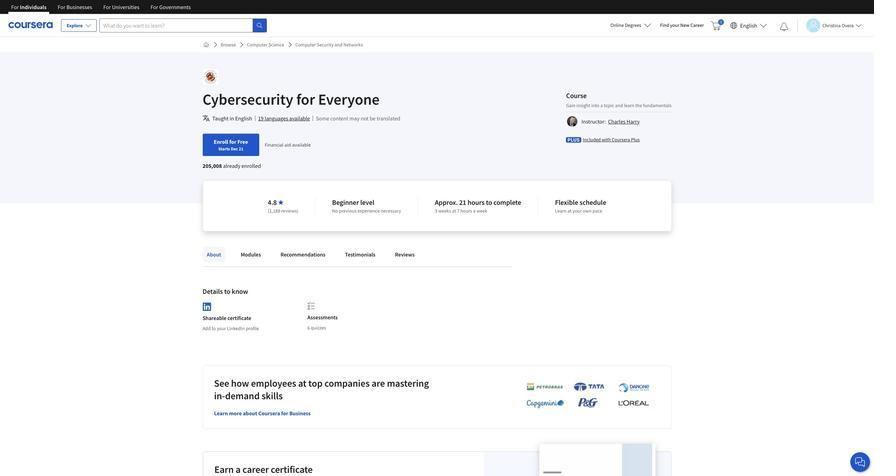 Task type: locate. For each thing, give the bounding box(es) containing it.
(1,188
[[268, 208, 280, 214]]

0 horizontal spatial 21
[[239, 146, 244, 152]]

at inside "approx. 21 hours to complete 3 weeks at 7 hours a week"
[[452, 208, 457, 214]]

a right into
[[601, 102, 603, 108]]

chat with us image
[[855, 457, 866, 468]]

free
[[238, 138, 248, 145]]

1 horizontal spatial certificate
[[271, 463, 313, 476]]

1 vertical spatial a
[[474, 208, 476, 214]]

at inside flexible schedule learn at your own pace
[[568, 208, 572, 214]]

0 vertical spatial hours
[[468, 198, 485, 207]]

are
[[372, 377, 385, 390]]

0 horizontal spatial a
[[236, 463, 241, 476]]

learn down flexible
[[556, 208, 567, 214]]

included with coursera plus
[[583, 136, 640, 143]]

1 horizontal spatial learn
[[556, 208, 567, 214]]

coursera left plus
[[612, 136, 631, 143]]

weeks
[[439, 208, 451, 214]]

for
[[297, 90, 315, 109], [230, 138, 237, 145], [281, 410, 289, 417]]

(1,188 reviews)
[[268, 208, 299, 214]]

21 inside enroll for free starts dec 21
[[239, 146, 244, 152]]

find
[[661, 22, 670, 28]]

banner navigation
[[6, 0, 197, 14]]

for for universities
[[103, 3, 111, 10]]

1 vertical spatial for
[[230, 138, 237, 145]]

0 horizontal spatial and
[[335, 42, 343, 48]]

for governments
[[151, 3, 191, 10]]

english right shopping cart: 1 item icon
[[741, 22, 758, 29]]

2 horizontal spatial at
[[568, 208, 572, 214]]

1 vertical spatial available
[[292, 142, 311, 148]]

1 horizontal spatial a
[[474, 208, 476, 214]]

into
[[592, 102, 600, 108]]

for up the dec
[[230, 138, 237, 145]]

at down flexible
[[568, 208, 572, 214]]

science
[[269, 42, 284, 48]]

at
[[452, 208, 457, 214], [568, 208, 572, 214], [298, 377, 307, 390]]

0 vertical spatial your
[[671, 22, 680, 28]]

0 horizontal spatial for
[[230, 138, 237, 145]]

0 vertical spatial english
[[741, 22, 758, 29]]

for left business at the bottom
[[281, 410, 289, 417]]

19 languages available button
[[258, 114, 310, 123]]

coursera career certificate image
[[540, 444, 656, 476]]

learn left "more"
[[214, 410, 228, 417]]

instructor: charles harry
[[582, 118, 640, 125]]

2 vertical spatial to
[[212, 325, 216, 332]]

21
[[239, 146, 244, 152], [460, 198, 467, 207]]

course gain insight into a topic and learn the fundamentals
[[567, 91, 672, 108]]

2 vertical spatial for
[[281, 410, 289, 417]]

in-
[[214, 390, 225, 402]]

for
[[11, 3, 19, 10], [58, 3, 65, 10], [103, 3, 111, 10], [151, 3, 158, 10]]

0 horizontal spatial certificate
[[228, 315, 252, 322]]

and inside 'link'
[[335, 42, 343, 48]]

a left week at the top of the page
[[474, 208, 476, 214]]

see
[[214, 377, 229, 390]]

to
[[486, 198, 493, 207], [224, 287, 231, 296], [212, 325, 216, 332]]

0 vertical spatial and
[[335, 42, 343, 48]]

21 right the dec
[[239, 146, 244, 152]]

testimonials
[[345, 251, 376, 258]]

shopping cart: 1 item image
[[712, 19, 725, 30]]

1 horizontal spatial coursera
[[612, 136, 631, 143]]

available right aid
[[292, 142, 311, 148]]

computer inside 'link'
[[296, 42, 316, 48]]

1 horizontal spatial 21
[[460, 198, 467, 207]]

hours up week at the top of the page
[[468, 198, 485, 207]]

1 vertical spatial to
[[224, 287, 231, 296]]

details
[[203, 287, 223, 296]]

at for flexible schedule learn at your own pace
[[568, 208, 572, 214]]

browse link
[[218, 38, 239, 51]]

0 horizontal spatial english
[[235, 115, 252, 122]]

for inside enroll for free starts dec 21
[[230, 138, 237, 145]]

coursera down skills
[[259, 410, 280, 417]]

1 horizontal spatial and
[[616, 102, 624, 108]]

1 horizontal spatial to
[[224, 287, 231, 296]]

a right earn on the left of the page
[[236, 463, 241, 476]]

add
[[203, 325, 211, 332]]

1 horizontal spatial at
[[452, 208, 457, 214]]

computer science link
[[244, 38, 287, 51]]

and right topic
[[616, 102, 624, 108]]

2 horizontal spatial for
[[297, 90, 315, 109]]

quizzes
[[311, 325, 326, 331]]

1 horizontal spatial english
[[741, 22, 758, 29]]

19
[[258, 115, 264, 122]]

experience
[[358, 208, 380, 214]]

recommendations link
[[277, 247, 330, 262]]

2 vertical spatial a
[[236, 463, 241, 476]]

0 horizontal spatial to
[[212, 325, 216, 332]]

coursera
[[612, 136, 631, 143], [259, 410, 280, 417]]

0 horizontal spatial computer
[[247, 42, 268, 48]]

english
[[741, 22, 758, 29], [235, 115, 252, 122]]

coursera image
[[8, 20, 53, 31]]

for for governments
[[151, 3, 158, 10]]

to right the "add"
[[212, 325, 216, 332]]

available inside button
[[289, 115, 310, 122]]

computer left security
[[296, 42, 316, 48]]

to inside "approx. 21 hours to complete 3 weeks at 7 hours a week"
[[486, 198, 493, 207]]

0 vertical spatial to
[[486, 198, 493, 207]]

career
[[691, 22, 705, 28]]

at left "top"
[[298, 377, 307, 390]]

available for financial aid available
[[292, 142, 311, 148]]

2 vertical spatial your
[[217, 325, 226, 332]]

and right security
[[335, 42, 343, 48]]

21 up 7
[[460, 198, 467, 207]]

0 horizontal spatial at
[[298, 377, 307, 390]]

1 vertical spatial coursera
[[259, 410, 280, 417]]

1 horizontal spatial for
[[281, 410, 289, 417]]

certificate
[[228, 315, 252, 322], [271, 463, 313, 476]]

0 vertical spatial a
[[601, 102, 603, 108]]

universities
[[112, 3, 140, 10]]

0 horizontal spatial your
[[217, 325, 226, 332]]

1 vertical spatial and
[[616, 102, 624, 108]]

2 horizontal spatial a
[[601, 102, 603, 108]]

2 for from the left
[[58, 3, 65, 10]]

christina overa
[[823, 22, 854, 28]]

for left "businesses"
[[58, 3, 65, 10]]

0 vertical spatial coursera
[[612, 136, 631, 143]]

earn a career certificate
[[215, 463, 313, 476]]

topic
[[604, 102, 615, 108]]

computer
[[247, 42, 268, 48], [296, 42, 316, 48]]

overa
[[842, 22, 854, 28]]

some
[[316, 115, 330, 122]]

for for individuals
[[11, 3, 19, 10]]

for individuals
[[11, 3, 47, 10]]

to for know
[[224, 287, 231, 296]]

english right in
[[235, 115, 252, 122]]

with
[[602, 136, 611, 143]]

1 horizontal spatial computer
[[296, 42, 316, 48]]

your right "find" on the top right of page
[[671, 22, 680, 28]]

for businesses
[[58, 3, 92, 10]]

financial aid available
[[265, 142, 311, 148]]

for left the individuals
[[11, 3, 19, 10]]

None search field
[[100, 18, 267, 32]]

and
[[335, 42, 343, 48], [616, 102, 624, 108]]

1 vertical spatial learn
[[214, 410, 228, 417]]

your down shareable certificate
[[217, 325, 226, 332]]

for left universities
[[103, 3, 111, 10]]

your left 'own'
[[573, 208, 582, 214]]

at for see how employees at top companies are mastering in-demand skills
[[298, 377, 307, 390]]

1 horizontal spatial your
[[573, 208, 582, 214]]

0 vertical spatial learn
[[556, 208, 567, 214]]

learn more about coursera for business link
[[214, 410, 311, 417]]

4 for from the left
[[151, 3, 158, 10]]

0 vertical spatial 21
[[239, 146, 244, 152]]

computer left science
[[247, 42, 268, 48]]

know
[[232, 287, 248, 296]]

1 vertical spatial 21
[[460, 198, 467, 207]]

0 vertical spatial for
[[297, 90, 315, 109]]

approx.
[[435, 198, 458, 207]]

3 for from the left
[[103, 3, 111, 10]]

browse
[[221, 42, 236, 48]]

at inside see how employees at top companies are mastering in-demand skills
[[298, 377, 307, 390]]

computer science
[[247, 42, 284, 48]]

details to know
[[203, 287, 248, 296]]

charles
[[609, 118, 626, 125]]

1 for from the left
[[11, 3, 19, 10]]

a inside "approx. 21 hours to complete 3 weeks at 7 hours a week"
[[474, 208, 476, 214]]

at left 7
[[452, 208, 457, 214]]

for for enroll
[[230, 138, 237, 145]]

see how employees at top companies are mastering in-demand skills
[[214, 377, 429, 402]]

for for businesses
[[58, 3, 65, 10]]

6 quizzes
[[308, 325, 326, 331]]

4.8
[[268, 198, 277, 207]]

available down cybersecurity for everyone in the left of the page
[[289, 115, 310, 122]]

1 vertical spatial your
[[573, 208, 582, 214]]

hours right 7
[[461, 208, 473, 214]]

0 vertical spatial available
[[289, 115, 310, 122]]

schedule
[[580, 198, 607, 207]]

about
[[243, 410, 257, 417]]

included with coursera plus link
[[583, 136, 640, 143]]

available
[[289, 115, 310, 122], [292, 142, 311, 148]]

for up 19 languages available button
[[297, 90, 315, 109]]

computer for computer science
[[247, 42, 268, 48]]

pace
[[593, 208, 603, 214]]

2 horizontal spatial to
[[486, 198, 493, 207]]

shareable
[[203, 315, 227, 322]]

2 computer from the left
[[296, 42, 316, 48]]

to up week at the top of the page
[[486, 198, 493, 207]]

for left governments
[[151, 3, 158, 10]]

1 computer from the left
[[247, 42, 268, 48]]

a
[[601, 102, 603, 108], [474, 208, 476, 214], [236, 463, 241, 476]]

languages
[[265, 115, 288, 122]]

degrees
[[626, 22, 642, 28]]

cybersecurity
[[203, 90, 294, 109]]

2 horizontal spatial your
[[671, 22, 680, 28]]

to left know
[[224, 287, 231, 296]]



Task type: vqa. For each thing, say whether or not it's contained in the screenshot.


Task type: describe. For each thing, give the bounding box(es) containing it.
enrolled
[[242, 162, 261, 169]]

computer for computer security and networks
[[296, 42, 316, 48]]

governments
[[159, 3, 191, 10]]

1 vertical spatial hours
[[461, 208, 473, 214]]

21 inside "approx. 21 hours to complete 3 weeks at 7 hours a week"
[[460, 198, 467, 207]]

and inside course gain insight into a topic and learn the fundamentals
[[616, 102, 624, 108]]

gain
[[567, 102, 576, 108]]

own
[[583, 208, 592, 214]]

financial
[[265, 142, 284, 148]]

fundamentals
[[644, 102, 672, 108]]

reviews link
[[391, 247, 419, 262]]

learn
[[625, 102, 635, 108]]

complete
[[494, 198, 522, 207]]

explore
[[67, 22, 83, 29]]

6
[[308, 325, 310, 331]]

What do you want to learn? text field
[[100, 18, 253, 32]]

modules link
[[237, 247, 265, 262]]

0 vertical spatial certificate
[[228, 315, 252, 322]]

home image
[[203, 42, 209, 47]]

reviews
[[395, 251, 415, 258]]

modules
[[241, 251, 261, 258]]

0 horizontal spatial coursera
[[259, 410, 280, 417]]

approx. 21 hours to complete 3 weeks at 7 hours a week
[[435, 198, 522, 214]]

profile
[[246, 325, 259, 332]]

course
[[567, 91, 587, 100]]

included
[[583, 136, 601, 143]]

for for cybersecurity
[[297, 90, 315, 109]]

find your new career link
[[657, 21, 708, 30]]

the
[[636, 102, 643, 108]]

individuals
[[20, 3, 47, 10]]

companies
[[325, 377, 370, 390]]

top
[[309, 377, 323, 390]]

english inside button
[[741, 22, 758, 29]]

translated
[[377, 115, 401, 122]]

insight
[[577, 102, 591, 108]]

computer security and networks link
[[293, 38, 366, 51]]

205,008 already enrolled
[[203, 162, 261, 169]]

recommendations
[[281, 251, 326, 258]]

shareable certificate
[[203, 315, 252, 322]]

explore button
[[61, 19, 97, 32]]

mastering
[[387, 377, 429, 390]]

taught
[[213, 115, 229, 122]]

financial aid available button
[[265, 142, 311, 148]]

taught in english
[[213, 115, 252, 122]]

your inside flexible schedule learn at your own pace
[[573, 208, 582, 214]]

beginner level no previous experience necessary
[[332, 198, 401, 214]]

coursera enterprise logos image
[[516, 382, 656, 412]]

add to your linkedin profile
[[203, 325, 259, 332]]

content
[[331, 115, 349, 122]]

online
[[611, 22, 625, 28]]

3
[[435, 208, 438, 214]]

1 vertical spatial certificate
[[271, 463, 313, 476]]

about link
[[203, 247, 226, 262]]

about
[[207, 251, 221, 258]]

computer security and networks
[[296, 42, 363, 48]]

enroll for free starts dec 21
[[214, 138, 248, 152]]

plus
[[632, 136, 640, 143]]

not
[[361, 115, 369, 122]]

be
[[370, 115, 376, 122]]

for universities
[[103, 3, 140, 10]]

career
[[243, 463, 269, 476]]

0 horizontal spatial learn
[[214, 410, 228, 417]]

harry
[[627, 118, 640, 125]]

new
[[681, 22, 690, 28]]

week
[[477, 208, 488, 214]]

employees
[[251, 377, 297, 390]]

instructor:
[[582, 118, 606, 125]]

no
[[332, 208, 338, 214]]

necessary
[[381, 208, 401, 214]]

to for your
[[212, 325, 216, 332]]

business
[[290, 410, 311, 417]]

level
[[361, 198, 375, 207]]

online degrees button
[[605, 17, 657, 33]]

in
[[230, 115, 234, 122]]

flexible schedule learn at your own pace
[[556, 198, 607, 214]]

reviews)
[[281, 208, 299, 214]]

security
[[317, 42, 334, 48]]

coursera plus image
[[567, 137, 582, 143]]

already
[[223, 162, 241, 169]]

testimonials link
[[341, 247, 380, 262]]

enroll
[[214, 138, 228, 145]]

show notifications image
[[781, 23, 789, 31]]

linkedin
[[227, 325, 245, 332]]

dec
[[231, 146, 238, 152]]

a inside course gain insight into a topic and learn the fundamentals
[[601, 102, 603, 108]]

learn inside flexible schedule learn at your own pace
[[556, 208, 567, 214]]

starts
[[219, 146, 230, 152]]

how
[[231, 377, 249, 390]]

skills
[[262, 390, 283, 402]]

networks
[[344, 42, 363, 48]]

everyone
[[318, 90, 380, 109]]

university of maryland, college park image
[[203, 69, 218, 85]]

1 vertical spatial english
[[235, 115, 252, 122]]

available for 19 languages available
[[289, 115, 310, 122]]

assessments
[[308, 314, 338, 321]]

english button
[[728, 14, 770, 37]]

charles harry image
[[568, 116, 578, 127]]



